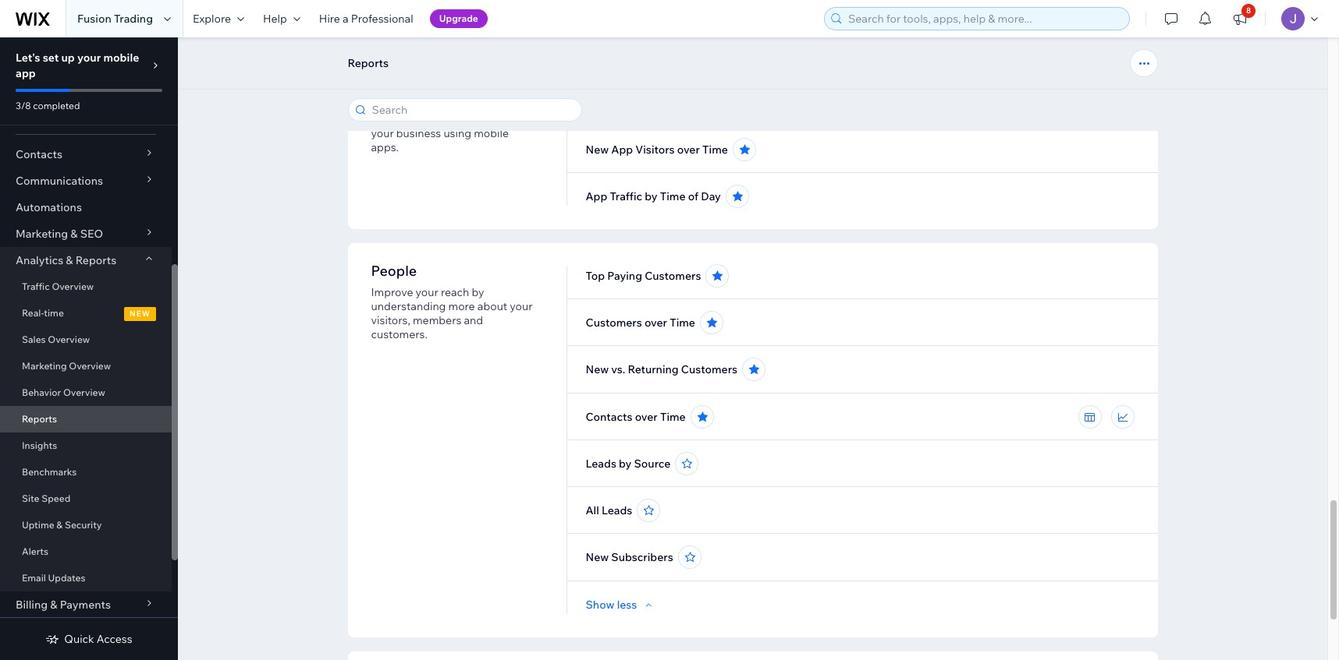 Task type: locate. For each thing, give the bounding box(es) containing it.
vs.
[[611, 363, 625, 377]]

real-time
[[22, 307, 64, 319]]

time up the new vs. returning customers
[[670, 316, 695, 330]]

customers right paying
[[645, 269, 701, 283]]

top
[[586, 269, 605, 283]]

& for marketing
[[70, 227, 78, 241]]

marketing inside dropdown button
[[16, 227, 68, 241]]

& inside popup button
[[50, 599, 57, 613]]

2 horizontal spatial reports
[[348, 56, 389, 70]]

day
[[701, 190, 721, 204]]

3/8 completed
[[16, 100, 80, 112]]

0 vertical spatial mobile
[[103, 51, 139, 65]]

less
[[617, 599, 637, 613]]

& down the marketing & seo
[[66, 254, 73, 268]]

marketing
[[16, 227, 68, 241], [22, 361, 67, 372]]

app traffic by time of day
[[586, 190, 721, 204]]

0 horizontal spatial mobile
[[103, 51, 139, 65]]

traffic overview
[[22, 281, 94, 293]]

2 vertical spatial reports
[[22, 414, 57, 425]]

app
[[437, 89, 465, 107], [586, 96, 607, 110], [611, 143, 633, 157], [586, 190, 607, 204]]

benchmarks
[[22, 467, 77, 478]]

& right uptime
[[56, 520, 63, 531]]

new subscribers
[[586, 551, 673, 565]]

2 vertical spatial customers
[[681, 363, 738, 377]]

0 horizontal spatial reports
[[22, 414, 57, 425]]

1 horizontal spatial contacts
[[586, 410, 632, 425]]

communications button
[[0, 168, 172, 194]]

a
[[343, 12, 349, 26]]

show
[[586, 599, 615, 613]]

reports up 'insights' on the bottom
[[22, 414, 57, 425]]

0 vertical spatial marketing
[[16, 227, 68, 241]]

upgrade
[[439, 12, 478, 24]]

reach
[[441, 286, 469, 300]]

overview for marketing overview
[[69, 361, 111, 372]]

business
[[396, 126, 441, 140]]

visitors
[[635, 143, 675, 157]]

1 new from the top
[[586, 143, 609, 157]]

reports down the hire a professional 'link'
[[348, 56, 389, 70]]

1 vertical spatial reports
[[75, 254, 116, 268]]

0 vertical spatial traffic
[[610, 96, 642, 110]]

customers right returning
[[681, 363, 738, 377]]

overview down 'analytics & reports'
[[52, 281, 94, 293]]

members
[[413, 314, 461, 328]]

traffic up visitors
[[610, 96, 642, 110]]

new left visitors
[[586, 143, 609, 157]]

help button
[[254, 0, 310, 37]]

your left how on the left of the page
[[371, 126, 394, 140]]

1 vertical spatial new
[[586, 363, 609, 377]]

show less button
[[586, 599, 656, 613]]

contacts up communications
[[16, 147, 62, 162]]

mobile down fusion trading
[[103, 51, 139, 65]]

1 vertical spatial traffic
[[610, 190, 642, 204]]

time left of
[[660, 190, 686, 204]]

traffic down analytics
[[22, 281, 50, 293]]

leads up all leads
[[586, 457, 616, 471]]

by right reach
[[472, 286, 484, 300]]

marketing up behavior
[[22, 361, 67, 372]]

reports for reports link
[[22, 414, 57, 425]]

new left subscribers
[[586, 551, 609, 565]]

reports button
[[340, 52, 396, 75]]

traffic down visitors
[[610, 190, 642, 204]]

1 vertical spatial mobile
[[474, 126, 509, 140]]

Search field
[[367, 99, 576, 121]]

mobile down search field
[[474, 126, 509, 140]]

0 vertical spatial new
[[586, 143, 609, 157]]

3 new from the top
[[586, 551, 609, 565]]

your inside members app learn how people engage with your business using mobile apps.
[[371, 126, 394, 140]]

2 new from the top
[[586, 363, 609, 377]]

hire
[[319, 12, 340, 26]]

0 vertical spatial contacts
[[16, 147, 62, 162]]

1 vertical spatial marketing
[[22, 361, 67, 372]]

contacts for contacts
[[16, 147, 62, 162]]

time
[[670, 96, 696, 110], [702, 143, 728, 157], [660, 190, 686, 204], [670, 316, 695, 330], [660, 410, 686, 425]]

app up people
[[437, 89, 465, 107]]

overview down marketing overview link
[[63, 387, 105, 399]]

time up the "day"
[[702, 143, 728, 157]]

marketing & seo
[[16, 227, 103, 241]]

alerts
[[22, 546, 48, 558]]

2 vertical spatial new
[[586, 551, 609, 565]]

billing
[[16, 599, 48, 613]]

reports link
[[0, 407, 172, 433]]

reports inside dropdown button
[[75, 254, 116, 268]]

fusion
[[77, 12, 111, 26]]

1 horizontal spatial mobile
[[474, 126, 509, 140]]

overview down sales overview link
[[69, 361, 111, 372]]

app inside members app learn how people engage with your business using mobile apps.
[[437, 89, 465, 107]]

& left seo at the left top of page
[[70, 227, 78, 241]]

by left of
[[645, 190, 657, 204]]

new vs. returning customers
[[586, 363, 738, 377]]

2 vertical spatial by
[[619, 457, 632, 471]]

1 horizontal spatial reports
[[75, 254, 116, 268]]

1 horizontal spatial by
[[619, 457, 632, 471]]

benchmarks link
[[0, 460, 172, 486]]

0 vertical spatial reports
[[348, 56, 389, 70]]

uptime & security
[[22, 520, 102, 531]]

0 horizontal spatial contacts
[[16, 147, 62, 162]]

contacts down vs.
[[586, 410, 632, 425]]

& right billing
[[50, 599, 57, 613]]

up
[[61, 51, 75, 65]]

1 vertical spatial by
[[472, 286, 484, 300]]

by inside people improve your reach by understanding more about your visitors, members and customers.
[[472, 286, 484, 300]]

billing & payments
[[16, 599, 111, 613]]

1 vertical spatial leads
[[602, 504, 632, 518]]

your right up
[[77, 51, 101, 65]]

traffic inside sidebar element
[[22, 281, 50, 293]]

overview for traffic overview
[[52, 281, 94, 293]]

email updates link
[[0, 566, 172, 592]]

site
[[22, 493, 39, 505]]

analytics & reports button
[[0, 247, 172, 274]]

overview up marketing overview
[[48, 334, 90, 346]]

site speed
[[22, 493, 70, 505]]

your right about on the left top of page
[[510, 300, 533, 314]]

customers up vs.
[[586, 316, 642, 330]]

reports
[[348, 56, 389, 70], [75, 254, 116, 268], [22, 414, 57, 425]]

by left the source
[[619, 457, 632, 471]]

1 vertical spatial contacts
[[586, 410, 632, 425]]

behavior overview
[[22, 387, 105, 399]]

uptime
[[22, 520, 54, 531]]

reports down seo at the left top of page
[[75, 254, 116, 268]]

leads right all
[[602, 504, 632, 518]]

new left vs.
[[586, 363, 609, 377]]

mobile
[[103, 51, 139, 65], [474, 126, 509, 140]]

0 horizontal spatial by
[[472, 286, 484, 300]]

email
[[22, 573, 46, 584]]

overview for behavior overview
[[63, 387, 105, 399]]

0 vertical spatial customers
[[645, 269, 701, 283]]

over
[[645, 96, 667, 110], [677, 143, 700, 157], [644, 316, 667, 330], [635, 410, 658, 425]]

new for new vs. returning customers
[[586, 363, 609, 377]]

people improve your reach by understanding more about your visitors, members and customers.
[[371, 262, 533, 342]]

members
[[371, 89, 434, 107]]

hire a professional
[[319, 12, 413, 26]]

overview for sales overview
[[48, 334, 90, 346]]

overview
[[52, 281, 94, 293], [48, 334, 90, 346], [69, 361, 111, 372], [63, 387, 105, 399]]

leads
[[586, 457, 616, 471], [602, 504, 632, 518]]

reports inside button
[[348, 56, 389, 70]]

contacts inside popup button
[[16, 147, 62, 162]]

marketing up analytics
[[16, 227, 68, 241]]

over up new app visitors over time
[[645, 96, 667, 110]]

new for new subscribers
[[586, 551, 609, 565]]

engage
[[464, 112, 503, 126]]

over right visitors
[[677, 143, 700, 157]]

learn
[[371, 112, 400, 126]]

members app learn how people engage with your business using mobile apps.
[[371, 89, 527, 155]]

0 vertical spatial by
[[645, 190, 657, 204]]

alerts link
[[0, 539, 172, 566]]

8
[[1246, 5, 1251, 16]]

app down new app visitors over time
[[586, 190, 607, 204]]

new for new app visitors over time
[[586, 143, 609, 157]]

2 vertical spatial traffic
[[22, 281, 50, 293]]

contacts
[[16, 147, 62, 162], [586, 410, 632, 425]]



Task type: describe. For each thing, give the bounding box(es) containing it.
mobile inside members app learn how people engage with your business using mobile apps.
[[474, 126, 509, 140]]

let's set up your mobile app
[[16, 51, 139, 80]]

billing & payments button
[[0, 592, 172, 619]]

source
[[634, 457, 670, 471]]

insights
[[22, 440, 57, 452]]

8 button
[[1223, 0, 1257, 37]]

subscribers
[[611, 551, 673, 565]]

more
[[448, 300, 475, 314]]

about
[[477, 300, 507, 314]]

your inside the let's set up your mobile app
[[77, 51, 101, 65]]

insights link
[[0, 433, 172, 460]]

0 vertical spatial leads
[[586, 457, 616, 471]]

3/8
[[16, 100, 31, 112]]

traffic overview link
[[0, 274, 172, 300]]

traffic for over
[[610, 96, 642, 110]]

understanding
[[371, 300, 446, 314]]

& for billing
[[50, 599, 57, 613]]

time up new app visitors over time
[[670, 96, 696, 110]]

sales
[[22, 334, 46, 346]]

marketing overview link
[[0, 353, 172, 380]]

& for analytics
[[66, 254, 73, 268]]

using
[[444, 126, 471, 140]]

seo
[[80, 227, 103, 241]]

security
[[65, 520, 102, 531]]

let's
[[16, 51, 40, 65]]

site speed link
[[0, 486, 172, 513]]

people
[[371, 262, 417, 280]]

reports for reports button
[[348, 56, 389, 70]]

over up returning
[[644, 316, 667, 330]]

analytics & reports
[[16, 254, 116, 268]]

sales overview
[[22, 334, 90, 346]]

time
[[44, 307, 64, 319]]

behavior overview link
[[0, 380, 172, 407]]

traffic for by
[[610, 190, 642, 204]]

upgrade button
[[430, 9, 488, 28]]

help
[[263, 12, 287, 26]]

all leads
[[586, 504, 632, 518]]

top paying customers
[[586, 269, 701, 283]]

your left reach
[[416, 286, 438, 300]]

with
[[505, 112, 527, 126]]

contacts for contacts over time
[[586, 410, 632, 425]]

updates
[[48, 573, 85, 584]]

quick
[[64, 633, 94, 647]]

returning
[[628, 363, 679, 377]]

Search for tools, apps, help & more... field
[[844, 8, 1124, 30]]

contacts button
[[0, 141, 172, 168]]

new app visitors over time
[[586, 143, 728, 157]]

1 vertical spatial customers
[[586, 316, 642, 330]]

& for uptime
[[56, 520, 63, 531]]

visitors,
[[371, 314, 410, 328]]

marketing & seo button
[[0, 221, 172, 247]]

set
[[43, 51, 59, 65]]

quick access button
[[46, 633, 132, 647]]

communications
[[16, 174, 103, 188]]

2 horizontal spatial by
[[645, 190, 657, 204]]

marketing for marketing overview
[[22, 361, 67, 372]]

app left visitors
[[611, 143, 633, 157]]

contacts over time
[[586, 410, 686, 425]]

app up new app visitors over time
[[586, 96, 607, 110]]

marketing overview
[[22, 361, 111, 372]]

hire a professional link
[[310, 0, 423, 37]]

behavior
[[22, 387, 61, 399]]

trading
[[114, 12, 153, 26]]

payments
[[60, 599, 111, 613]]

all
[[586, 504, 599, 518]]

mobile inside the let's set up your mobile app
[[103, 51, 139, 65]]

people
[[426, 112, 462, 126]]

improve
[[371, 286, 413, 300]]

paying
[[607, 269, 642, 283]]

customers over time
[[586, 316, 695, 330]]

completed
[[33, 100, 80, 112]]

over up the source
[[635, 410, 658, 425]]

professional
[[351, 12, 413, 26]]

of
[[688, 190, 698, 204]]

real-
[[22, 307, 44, 319]]

new
[[130, 309, 151, 319]]

marketing for marketing & seo
[[16, 227, 68, 241]]

sales overview link
[[0, 327, 172, 353]]

analytics
[[16, 254, 63, 268]]

automations link
[[0, 194, 172, 221]]

sidebar element
[[0, 37, 178, 661]]

app traffic over time
[[586, 96, 696, 110]]

leads by source
[[586, 457, 670, 471]]

app
[[16, 66, 36, 80]]

apps.
[[371, 140, 399, 155]]

automations
[[16, 201, 82, 215]]

time down the new vs. returning customers
[[660, 410, 686, 425]]

quick access
[[64, 633, 132, 647]]



Task type: vqa. For each thing, say whether or not it's contained in the screenshot.
the rightmost "Buy"
no



